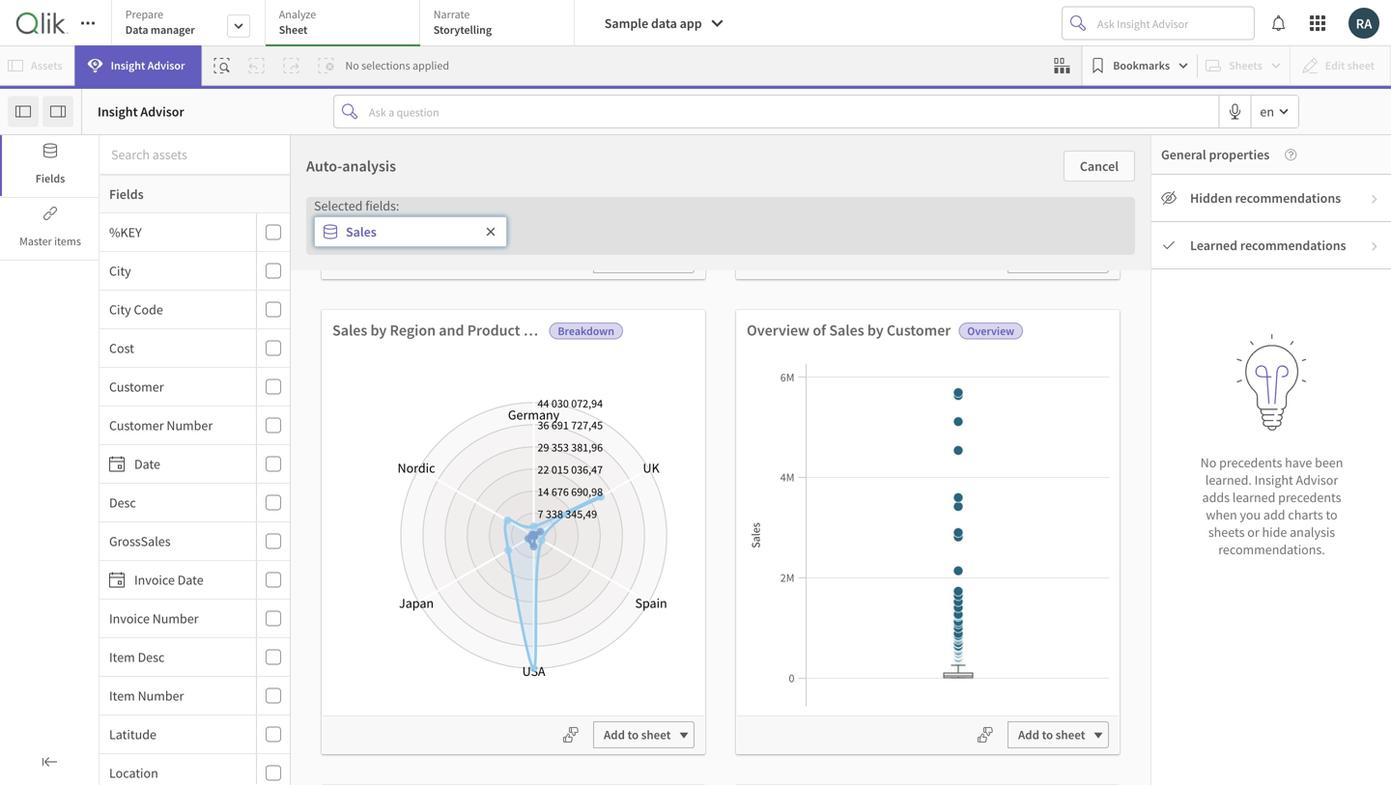 Task type: vqa. For each thing, say whether or not it's contained in the screenshot.
the bottom no
yes



Task type: describe. For each thing, give the bounding box(es) containing it.
found
[[599, 579, 632, 596]]

item desc menu item
[[99, 639, 290, 677]]

0 vertical spatial the
[[445, 484, 467, 504]]

to inside to start creating visualizations and build your new sheet.
[[989, 524, 1001, 541]]

choose an option below to get started adding to this sheet... application
[[0, 0, 1391, 785]]

to inside no precedents have been learned. insight advisor adds learned precedents when you add charts to sheets or hide analysis recommendations.
[[1326, 506, 1338, 524]]

directly
[[447, 524, 490, 541]]

latitude menu item
[[99, 716, 290, 754]]

been
[[1315, 454, 1343, 471]]

to start creating visualizations and build your new sheet.
[[854, 524, 1035, 596]]

0 horizontal spatial sheet
[[641, 727, 671, 743]]

0 vertical spatial customer
[[887, 321, 951, 340]]

insight down "generate"
[[389, 577, 427, 593]]

insights inside explore your data directly or let qlik generate insights for you with
[[415, 550, 459, 567]]

hide
[[1262, 524, 1287, 541]]

1 vertical spatial precedents
[[1278, 489, 1341, 506]]

1 add from the left
[[604, 727, 625, 743]]

1 by from the left
[[370, 321, 387, 340]]

started
[[704, 262, 772, 291]]

items
[[54, 234, 81, 249]]

2 vertical spatial insight advisor
[[389, 577, 470, 593]]

learned recommendations
[[1190, 237, 1346, 254]]

item number menu item
[[99, 677, 290, 716]]

code
[[134, 301, 163, 318]]

2 master items button from the left
[[2, 198, 99, 259]]

date inside menu item
[[134, 455, 160, 473]]

more sheet options image
[[678, 248, 690, 272]]

you inside no precedents have been learned. insight advisor adds learned precedents when you add charts to sheets or hide analysis recommendations.
[[1240, 506, 1261, 524]]

below
[[580, 262, 640, 291]]

add to sheet for 1st add to sheet 'button' from left
[[604, 727, 671, 743]]

visualizations
[[903, 553, 979, 570]]

narrate
[[433, 7, 470, 22]]

data inside sample data app "dropdown button"
[[651, 14, 677, 32]]

insight inside dropdown button
[[111, 58, 145, 73]]

ra button
[[1349, 8, 1379, 39]]

any
[[762, 550, 783, 567]]

new for find
[[626, 524, 650, 541]]

number for customer number
[[167, 417, 213, 434]]

customer number button
[[99, 417, 252, 434]]

edit sheet
[[920, 525, 974, 541]]

recommendations for learned recommendations
[[1240, 237, 1346, 254]]

invoice for invoice date
[[134, 571, 175, 589]]

0 vertical spatial this
[[874, 262, 910, 291]]

location button
[[99, 765, 252, 782]]

have
[[1285, 454, 1312, 471]]

number for invoice number
[[152, 610, 199, 627]]

selected
[[314, 197, 363, 214]]

data inside explore your data directly or let qlik generate insights for you with
[[419, 524, 444, 541]]

bookmarks button
[[1086, 50, 1193, 81]]

overview of sales by customer
[[747, 321, 951, 340]]

small image for hidden recommendations
[[1369, 193, 1380, 205]]

sales for sales
[[346, 223, 377, 241]]

applied
[[412, 58, 449, 73]]

0 horizontal spatial desc
[[109, 494, 136, 511]]

cancel
[[1080, 157, 1119, 175]]

1 vertical spatial the
[[713, 524, 731, 541]]

charts
[[1288, 506, 1323, 524]]

no precedents have been learned. insight advisor adds learned precedents when you add charts to sheets or hide analysis recommendations.
[[1200, 454, 1343, 558]]

sample
[[604, 14, 648, 32]]

invoice number
[[109, 610, 199, 627]]

this inside . any found insights can be saved to this sheet.
[[771, 579, 792, 596]]

choose an option below to get started adding to this sheet...
[[406, 262, 985, 291]]

cancel button
[[1063, 151, 1135, 182]]

data
[[125, 22, 148, 37]]

menu inside choose an option below to get started adding to this sheet... application
[[99, 213, 290, 785]]

discover
[[420, 605, 468, 622]]

2 by from the left
[[867, 321, 884, 340]]

%key
[[109, 224, 142, 241]]

invoice for invoice number
[[109, 610, 150, 627]]

advisor inside no precedents have been learned. insight advisor adds learned precedents when you add charts to sheets or hide analysis recommendations.
[[1296, 471, 1338, 489]]

overview for overview of sales by customer
[[747, 321, 810, 340]]

get
[[669, 262, 700, 291]]

prepare
[[125, 7, 163, 22]]

or inside no precedents have been learned. insight advisor adds learned precedents when you add charts to sheets or hide analysis recommendations.
[[1247, 524, 1259, 541]]

or inside explore your data directly or let qlik generate insights for you with
[[492, 524, 504, 541]]

latitude button
[[99, 726, 252, 743]]

Search assets text field
[[99, 137, 290, 172]]

analysis inside no precedents have been learned. insight advisor adds learned precedents when you add charts to sheets or hide analysis recommendations.
[[1290, 524, 1335, 541]]

selected fields:
[[314, 197, 399, 214]]

recommendations for hidden recommendations
[[1235, 189, 1341, 207]]

let
[[507, 524, 522, 541]]

cost menu item
[[99, 329, 290, 368]]

new inside to start creating visualizations and build your new sheet.
[[928, 579, 952, 596]]

a
[[676, 484, 684, 504]]

general properties
[[1161, 146, 1270, 163]]

explore for explore the data
[[392, 484, 442, 504]]

data up directly
[[471, 484, 500, 504]]

no for no precedents have been learned. insight advisor adds learned precedents when you add charts to sheets or hide analysis recommendations.
[[1200, 454, 1216, 471]]

choose
[[406, 262, 478, 291]]

prepare data manager
[[125, 7, 195, 37]]

. any found insights can be saved to this sheet.
[[599, 550, 792, 622]]

small image for learned recommendations
[[1369, 241, 1380, 253]]

sheet. inside . any found insights can be saved to this sheet.
[[678, 605, 713, 622]]

Ask a question text field
[[365, 96, 1218, 127]]

ask
[[644, 551, 663, 567]]

customer number menu item
[[99, 407, 290, 445]]

tab list inside choose an option below to get started adding to this sheet... application
[[111, 0, 581, 48]]

storytelling
[[433, 22, 492, 37]]

date inside menu item
[[177, 571, 203, 589]]

2 add to sheet button from the left
[[1008, 722, 1109, 749]]

learned recommendations button
[[1151, 222, 1391, 270]]

learned
[[1190, 237, 1237, 254]]

city code menu item
[[99, 291, 290, 329]]

invoice date button
[[99, 571, 252, 589]]

item number
[[109, 687, 184, 705]]

grosssales button
[[99, 533, 252, 550]]

add
[[1263, 506, 1285, 524]]

selections
[[361, 58, 410, 73]]

find new insights in the data using
[[598, 524, 793, 541]]

adding
[[777, 262, 845, 291]]

selections tool image
[[1054, 58, 1070, 73]]

deselect field image
[[485, 226, 497, 238]]

number for item number
[[138, 687, 184, 705]]

invoice number button
[[99, 610, 252, 627]]

for
[[462, 550, 478, 567]]

1 master items button from the left
[[0, 198, 99, 259]]

breakdown
[[558, 324, 614, 339]]

%key button
[[99, 224, 252, 241]]

to inside . any found insights can be saved to this sheet.
[[757, 579, 769, 596]]

when
[[1206, 506, 1237, 524]]

sample data app
[[604, 14, 702, 32]]

have
[[639, 484, 673, 504]]

1 vertical spatial insight advisor
[[98, 103, 184, 120]]

this inside . save any insights you discover to this sheet.
[[485, 605, 506, 622]]

view disabled image
[[1161, 190, 1177, 206]]

explore your data directly or let qlik generate insights for you with
[[346, 524, 547, 567]]

date menu item
[[99, 445, 290, 484]]

customer number
[[109, 417, 213, 434]]

1 add to sheet button from the left
[[593, 722, 695, 749]]

insights inside . save any insights you discover to this sheet.
[[350, 605, 394, 622]]

you inside . save any insights you discover to this sheet.
[[397, 605, 418, 622]]

creating
[[854, 553, 900, 570]]

customer for customer
[[109, 378, 164, 396]]

ask insight advisor
[[644, 551, 743, 567]]

master
[[19, 234, 52, 249]]

sales by region and product line breakdown
[[332, 321, 614, 340]]

2 add from the left
[[1018, 727, 1039, 743]]

smart search image
[[214, 58, 229, 73]]

sheet
[[279, 22, 308, 37]]

invoice number menu item
[[99, 600, 290, 639]]

no selections applied
[[345, 58, 449, 73]]



Task type: locate. For each thing, give the bounding box(es) containing it.
ra
[[1356, 14, 1372, 32]]

2 city from the top
[[109, 301, 131, 318]]

with
[[504, 550, 529, 567]]

sheet. down the can
[[678, 605, 713, 622]]

city code button
[[99, 301, 252, 318]]

master items
[[19, 234, 81, 249]]

be
[[704, 579, 719, 596]]

narrate storytelling
[[433, 7, 492, 37]]

0 vertical spatial and
[[439, 321, 464, 340]]

item
[[109, 649, 135, 666], [109, 687, 135, 705]]

new for create
[[922, 484, 950, 504]]

0 vertical spatial .
[[755, 550, 759, 567]]

insight advisor up discover on the left bottom of page
[[389, 577, 470, 593]]

1 vertical spatial explore
[[346, 524, 388, 541]]

your inside explore your data directly or let qlik generate insights for you with
[[391, 524, 416, 541]]

auto-analysis
[[306, 156, 396, 176]]

0 horizontal spatial you
[[397, 605, 418, 622]]

1 vertical spatial this
[[771, 579, 792, 596]]

1 horizontal spatial no
[[1200, 454, 1216, 471]]

and left build
[[982, 553, 1004, 570]]

1 horizontal spatial explore
[[392, 484, 442, 504]]

advisor down manager
[[148, 58, 185, 73]]

.
[[755, 550, 759, 567], [482, 576, 486, 593]]

0 vertical spatial date
[[134, 455, 160, 473]]

sheet. down any
[[508, 605, 543, 622]]

number down the item desc button
[[138, 687, 184, 705]]

an
[[483, 262, 507, 291]]

2 vertical spatial customer
[[109, 417, 164, 434]]

1 horizontal spatial or
[[1247, 524, 1259, 541]]

question?
[[687, 484, 752, 504]]

new down visualizations on the right bottom
[[928, 579, 952, 596]]

invoice date
[[134, 571, 203, 589]]

and inside to start creating visualizations and build your new sheet.
[[982, 553, 1004, 570]]

0 horizontal spatial no
[[345, 58, 359, 73]]

precedents down have
[[1278, 489, 1341, 506]]

1 horizontal spatial and
[[982, 553, 1004, 570]]

2 add to sheet from the left
[[1018, 727, 1085, 743]]

sales right of
[[829, 321, 864, 340]]

your up "generate"
[[391, 524, 416, 541]]

number
[[167, 417, 213, 434], [152, 610, 199, 627], [138, 687, 184, 705]]

insight advisor down data
[[111, 58, 185, 73]]

number down customer menu item in the left of the page
[[167, 417, 213, 434]]

option
[[512, 262, 576, 291]]

date down "customer number"
[[134, 455, 160, 473]]

analysis right the hide
[[1290, 524, 1335, 541]]

insights
[[653, 524, 697, 541], [415, 550, 459, 567], [635, 579, 679, 596], [350, 605, 394, 622]]

can
[[681, 579, 702, 596]]

1 vertical spatial city
[[109, 301, 131, 318]]

0 horizontal spatial overview
[[747, 321, 810, 340]]

0 horizontal spatial this
[[485, 605, 506, 622]]

1 vertical spatial your
[[900, 579, 926, 596]]

city button
[[99, 262, 252, 280]]

insights down "generate"
[[350, 605, 394, 622]]

0 vertical spatial number
[[167, 417, 213, 434]]

no up adds
[[1200, 454, 1216, 471]]

1 vertical spatial and
[[982, 553, 1004, 570]]

invoice inside menu item
[[109, 610, 150, 627]]

explore up "generate"
[[346, 524, 388, 541]]

and right region
[[439, 321, 464, 340]]

properties
[[1209, 146, 1270, 163]]

item for item desc
[[109, 649, 135, 666]]

desc down invoice number
[[138, 649, 165, 666]]

insight up the can
[[665, 551, 701, 567]]

by left region
[[370, 321, 387, 340]]

0 vertical spatial invoice
[[134, 571, 175, 589]]

edit
[[920, 525, 941, 541]]

sales down selected fields:
[[346, 223, 377, 241]]

this down any
[[771, 579, 792, 596]]

location menu item
[[99, 754, 290, 785]]

2 horizontal spatial this
[[874, 262, 910, 291]]

1 horizontal spatial sheet
[[944, 525, 974, 541]]

0 horizontal spatial analysis
[[342, 156, 396, 176]]

sheet. inside . save any insights you discover to this sheet.
[[508, 605, 543, 622]]

desc menu item
[[99, 484, 290, 523]]

0 vertical spatial your
[[391, 524, 416, 541]]

sheet...
[[914, 262, 985, 291]]

2 vertical spatial new
[[928, 579, 952, 596]]

tab list
[[111, 0, 581, 48]]

start
[[1003, 524, 1029, 541]]

you inside explore your data directly or let qlik generate insights for you with
[[481, 550, 502, 567]]

or
[[492, 524, 504, 541], [1247, 524, 1259, 541]]

have a question?
[[639, 484, 752, 504]]

you right for on the left of page
[[481, 550, 502, 567]]

insights inside . any found insights can be saved to this sheet.
[[635, 579, 679, 596]]

1 vertical spatial desc
[[138, 649, 165, 666]]

. for data
[[482, 576, 486, 593]]

analysis
[[342, 156, 396, 176], [1290, 524, 1335, 541]]

city for city code
[[109, 301, 131, 318]]

1 city from the top
[[109, 262, 131, 280]]

more sheet options image
[[1093, 248, 1104, 272]]

to inside . save any insights you discover to this sheet.
[[470, 605, 482, 622]]

1 vertical spatial analysis
[[1290, 524, 1335, 541]]

sheet. for this
[[508, 605, 543, 622]]

1 horizontal spatial date
[[177, 571, 203, 589]]

invoice inside menu item
[[134, 571, 175, 589]]

invoice up invoice number
[[134, 571, 175, 589]]

0 horizontal spatial by
[[370, 321, 387, 340]]

0 vertical spatial no
[[345, 58, 359, 73]]

no
[[345, 58, 359, 73], [1200, 454, 1216, 471]]

0 horizontal spatial .
[[482, 576, 486, 593]]

precedents up learned
[[1219, 454, 1282, 471]]

advisor up be
[[704, 551, 743, 567]]

0 vertical spatial you
[[1240, 506, 1261, 524]]

menu containing %key
[[99, 213, 290, 785]]

insights left in
[[653, 524, 697, 541]]

sample data app button
[[589, 8, 737, 39]]

data left using
[[734, 524, 759, 541]]

overview left of
[[747, 321, 810, 340]]

build
[[1006, 553, 1035, 570]]

0 vertical spatial precedents
[[1219, 454, 1282, 471]]

customer for customer number
[[109, 417, 164, 434]]

hidden recommendations
[[1190, 189, 1341, 207]]

%key menu item
[[99, 213, 290, 252]]

data
[[651, 14, 677, 32], [471, 484, 500, 504], [419, 524, 444, 541], [734, 524, 759, 541]]

1 vertical spatial customer
[[109, 378, 164, 396]]

2 horizontal spatial you
[[1240, 506, 1261, 524]]

0 horizontal spatial fields
[[35, 171, 65, 186]]

2 vertical spatial you
[[397, 605, 418, 622]]

desc button
[[99, 494, 252, 511]]

hide properties image
[[50, 104, 66, 119]]

1 horizontal spatial .
[[755, 550, 759, 567]]

2 horizontal spatial sheet
[[1056, 727, 1085, 743]]

number down invoice date button
[[152, 610, 199, 627]]

1 vertical spatial invoice
[[109, 610, 150, 627]]

using
[[762, 524, 793, 541]]

advisor up charts
[[1296, 471, 1338, 489]]

0 vertical spatial explore
[[392, 484, 442, 504]]

1 horizontal spatial add to sheet button
[[1008, 722, 1109, 749]]

help image
[[1270, 149, 1297, 161]]

0 horizontal spatial sheet.
[[508, 605, 543, 622]]

0 vertical spatial desc
[[109, 494, 136, 511]]

menu
[[99, 213, 290, 785]]

1 vertical spatial recommendations
[[1240, 237, 1346, 254]]

sheet. inside to start creating visualizations and build your new sheet.
[[955, 579, 989, 596]]

explore for explore your data directly or let qlik generate insights for you with
[[346, 524, 388, 541]]

new right the create
[[922, 484, 950, 504]]

city for city
[[109, 262, 131, 280]]

. left any
[[755, 550, 759, 567]]

item up latitude
[[109, 687, 135, 705]]

hidden
[[1190, 189, 1232, 207]]

add
[[604, 727, 625, 743], [1018, 727, 1039, 743]]

explore inside explore your data directly or let qlik generate insights for you with
[[346, 524, 388, 541]]

1 vertical spatial you
[[481, 550, 502, 567]]

data left directly
[[419, 524, 444, 541]]

recommendations.
[[1218, 541, 1325, 558]]

insight down data
[[111, 58, 145, 73]]

. inside . any found insights can be saved to this sheet.
[[755, 550, 759, 567]]

city inside menu item
[[109, 301, 131, 318]]

item desc
[[109, 649, 165, 666]]

insights down ask
[[635, 579, 679, 596]]

no for no selections applied
[[345, 58, 359, 73]]

date down the grosssales menu item
[[177, 571, 203, 589]]

date
[[134, 455, 160, 473], [177, 571, 203, 589]]

explore up explore your data directly or let qlik generate insights for you with
[[392, 484, 442, 504]]

tab list containing prepare
[[111, 0, 581, 48]]

you left 'add'
[[1240, 506, 1261, 524]]

customer down the cost
[[109, 378, 164, 396]]

product
[[467, 321, 520, 340]]

recommendations down the help image
[[1235, 189, 1341, 207]]

1 horizontal spatial desc
[[138, 649, 165, 666]]

2 item from the top
[[109, 687, 135, 705]]

. save any insights you discover to this sheet.
[[350, 576, 543, 622]]

. inside . save any insights you discover to this sheet.
[[482, 576, 486, 593]]

desc
[[109, 494, 136, 511], [138, 649, 165, 666]]

or left let
[[492, 524, 504, 541]]

adds
[[1202, 489, 1230, 506]]

desc up grosssales
[[109, 494, 136, 511]]

insight up 'add'
[[1254, 471, 1293, 489]]

learned
[[1232, 489, 1275, 506]]

your down visualizations on the right bottom
[[900, 579, 926, 596]]

1 horizontal spatial the
[[713, 524, 731, 541]]

the right in
[[713, 524, 731, 541]]

1 horizontal spatial this
[[771, 579, 792, 596]]

fields up master items
[[35, 171, 65, 186]]

insights left for on the left of page
[[415, 550, 459, 567]]

any
[[518, 576, 539, 593]]

to
[[644, 262, 665, 291], [849, 262, 869, 291], [1326, 506, 1338, 524], [989, 524, 1001, 541], [757, 579, 769, 596], [470, 605, 482, 622], [627, 727, 639, 743], [1042, 727, 1053, 743]]

analytics
[[953, 484, 1013, 504]]

invoice up item desc
[[109, 610, 150, 627]]

overview down sheet...
[[967, 324, 1014, 339]]

qlik
[[524, 524, 547, 541]]

or left the hide
[[1247, 524, 1259, 541]]

sheet. for new
[[955, 579, 989, 596]]

fields:
[[365, 197, 399, 214]]

0 vertical spatial analysis
[[342, 156, 396, 176]]

small image inside learned recommendations button
[[1369, 241, 1380, 253]]

customer down sheet...
[[887, 321, 951, 340]]

0 horizontal spatial add to sheet button
[[593, 722, 695, 749]]

0 vertical spatial recommendations
[[1235, 189, 1341, 207]]

2 vertical spatial number
[[138, 687, 184, 705]]

0 vertical spatial insight advisor
[[111, 58, 185, 73]]

sheet.
[[955, 579, 989, 596], [508, 605, 543, 622], [678, 605, 713, 622]]

analysis up selected fields:
[[342, 156, 396, 176]]

insight advisor button
[[75, 45, 201, 86]]

save
[[489, 576, 516, 593]]

1 horizontal spatial your
[[900, 579, 926, 596]]

2 vertical spatial this
[[485, 605, 506, 622]]

search image
[[621, 550, 644, 568]]

customer up date button
[[109, 417, 164, 434]]

data left 'app'
[[651, 14, 677, 32]]

city inside menu item
[[109, 262, 131, 280]]

this
[[874, 262, 910, 291], [771, 579, 792, 596], [485, 605, 506, 622]]

in
[[699, 524, 710, 541]]

. left save
[[482, 576, 486, 593]]

small image
[[1369, 193, 1380, 205], [1369, 241, 1380, 253]]

1 vertical spatial item
[[109, 687, 135, 705]]

fields up %key
[[109, 185, 144, 203]]

1 horizontal spatial overview
[[967, 324, 1014, 339]]

1 horizontal spatial fields
[[109, 185, 144, 203]]

this left sheet...
[[874, 262, 910, 291]]

customer
[[887, 321, 951, 340], [109, 378, 164, 396], [109, 417, 164, 434]]

hide assets image
[[15, 104, 31, 119]]

cost
[[109, 340, 134, 357]]

1 vertical spatial number
[[152, 610, 199, 627]]

1 horizontal spatial sheet.
[[678, 605, 713, 622]]

0 horizontal spatial or
[[492, 524, 504, 541]]

1 vertical spatial small image
[[1369, 241, 1380, 253]]

2 horizontal spatial sheet.
[[955, 579, 989, 596]]

1 small image from the top
[[1369, 193, 1380, 205]]

0 vertical spatial small image
[[1369, 193, 1380, 205]]

1 horizontal spatial add to sheet
[[1018, 727, 1085, 743]]

1 item from the top
[[109, 649, 135, 666]]

explore the data
[[392, 484, 500, 504]]

invoice
[[134, 571, 175, 589], [109, 610, 150, 627]]

this down save
[[485, 605, 506, 622]]

you left discover on the left bottom of page
[[397, 605, 418, 622]]

by right of
[[867, 321, 884, 340]]

0 vertical spatial city
[[109, 262, 131, 280]]

item for item number
[[109, 687, 135, 705]]

sheet. down visualizations on the right bottom
[[955, 579, 989, 596]]

0 horizontal spatial the
[[445, 484, 467, 504]]

1 horizontal spatial analysis
[[1290, 524, 1335, 541]]

customer menu item
[[99, 368, 290, 407]]

0 vertical spatial new
[[922, 484, 950, 504]]

fields button
[[0, 135, 99, 196], [2, 135, 99, 196], [99, 175, 290, 213]]

1 horizontal spatial add
[[1018, 727, 1039, 743]]

city menu item
[[99, 252, 290, 291]]

customer button
[[99, 378, 252, 396]]

1 horizontal spatial by
[[867, 321, 884, 340]]

advisor inside dropdown button
[[148, 58, 185, 73]]

create
[[876, 484, 919, 504]]

city left code
[[109, 301, 131, 318]]

generate
[[363, 550, 413, 567]]

insight advisor down insight advisor dropdown button
[[98, 103, 184, 120]]

auto-
[[306, 156, 342, 176]]

0 vertical spatial item
[[109, 649, 135, 666]]

Ask Insight Advisor text field
[[1093, 8, 1254, 39]]

your inside to start creating visualizations and build your new sheet.
[[900, 579, 926, 596]]

0 horizontal spatial and
[[439, 321, 464, 340]]

1 vertical spatial date
[[177, 571, 203, 589]]

1 vertical spatial .
[[482, 576, 486, 593]]

0 horizontal spatial date
[[134, 455, 160, 473]]

you
[[1240, 506, 1261, 524], [481, 550, 502, 567], [397, 605, 418, 622]]

en button
[[1251, 96, 1298, 128]]

saved
[[721, 579, 754, 596]]

grosssales menu item
[[99, 523, 290, 561]]

0 horizontal spatial your
[[391, 524, 416, 541]]

city code
[[109, 301, 163, 318]]

advisor up discover on the left bottom of page
[[429, 577, 470, 593]]

sales left region
[[332, 321, 367, 340]]

1 vertical spatial no
[[1200, 454, 1216, 471]]

latitude
[[109, 726, 156, 743]]

0 horizontal spatial explore
[[346, 524, 388, 541]]

create new analytics
[[876, 484, 1013, 504]]

insight inside no precedents have been learned. insight advisor adds learned precedents when you add charts to sheets or hide analysis recommendations.
[[1254, 471, 1293, 489]]

learned.
[[1205, 471, 1252, 489]]

new right find
[[626, 524, 650, 541]]

insight advisor inside dropdown button
[[111, 58, 185, 73]]

no inside no precedents have been learned. insight advisor adds learned precedents when you add charts to sheets or hide analysis recommendations.
[[1200, 454, 1216, 471]]

1 vertical spatial new
[[626, 524, 650, 541]]

item desc button
[[99, 649, 252, 666]]

no left selections
[[345, 58, 359, 73]]

. for question?
[[755, 550, 759, 567]]

insight down insight advisor dropdown button
[[98, 103, 138, 120]]

overview for overview
[[967, 324, 1014, 339]]

overview
[[747, 321, 810, 340], [967, 324, 1014, 339]]

recommendations down hidden recommendations button
[[1240, 237, 1346, 254]]

city down %key
[[109, 262, 131, 280]]

add to sheet for 1st add to sheet 'button' from the right
[[1018, 727, 1085, 743]]

advisor down insight advisor dropdown button
[[140, 103, 184, 120]]

0 horizontal spatial add to sheet
[[604, 727, 671, 743]]

fields
[[35, 171, 65, 186], [109, 185, 144, 203]]

1 add to sheet from the left
[[604, 727, 671, 743]]

the up directly
[[445, 484, 467, 504]]

1 horizontal spatial you
[[481, 550, 502, 567]]

item up item number
[[109, 649, 135, 666]]

general
[[1161, 146, 1206, 163]]

2 small image from the top
[[1369, 241, 1380, 253]]

region
[[390, 321, 436, 340]]

medium image
[[1161, 238, 1177, 253]]

0 horizontal spatial add
[[604, 727, 625, 743]]

invoice date menu item
[[99, 561, 290, 600]]

sales for sales by region and product line breakdown
[[332, 321, 367, 340]]



